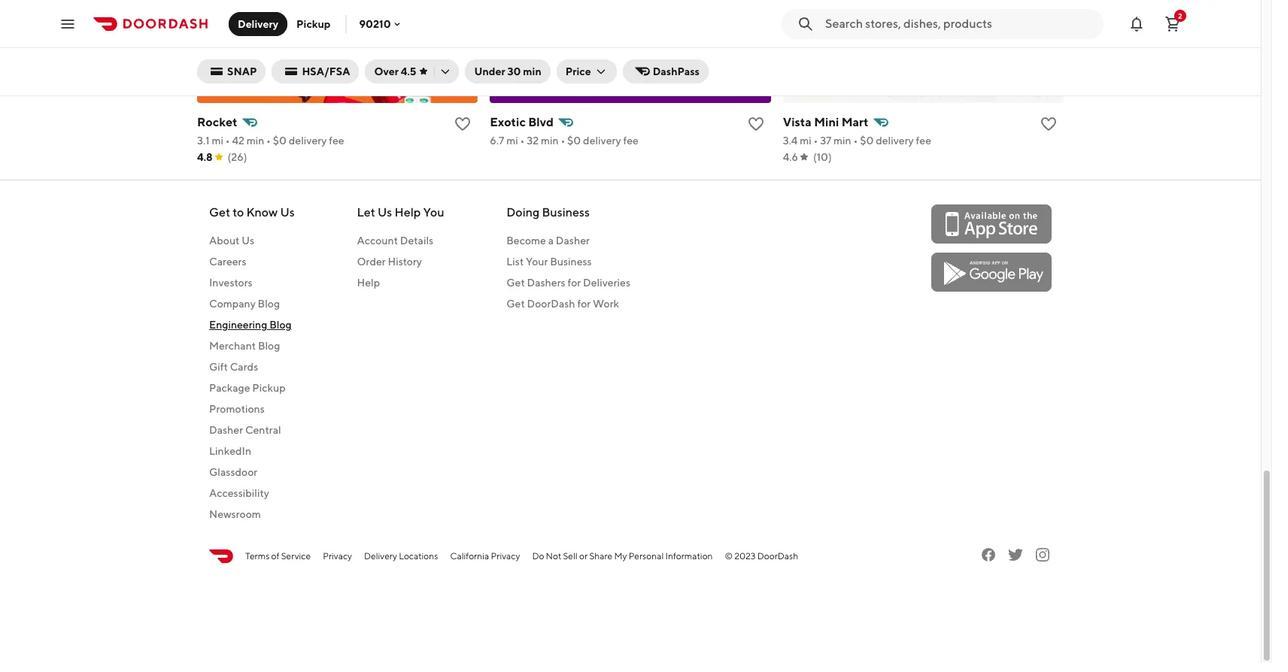 Task type: describe. For each thing, give the bounding box(es) containing it.
click to add this store to your saved list image
[[1040, 115, 1058, 133]]

2 privacy from the left
[[491, 551, 520, 562]]

37
[[820, 135, 832, 147]]

engineering blog link
[[209, 317, 295, 333]]

2
[[1178, 11, 1183, 20]]

of
[[271, 551, 279, 562]]

about
[[209, 235, 240, 247]]

engineering
[[209, 319, 267, 331]]

min for rocket
[[247, 135, 264, 147]]

dashers
[[527, 277, 566, 289]]

promotions link
[[209, 402, 295, 417]]

fee for rocket
[[329, 135, 344, 147]]

get to know us
[[209, 205, 295, 220]]

1 horizontal spatial help
[[395, 205, 421, 220]]

exotic blvd
[[490, 115, 554, 129]]

rocket
[[197, 115, 237, 129]]

central
[[245, 424, 281, 436]]

engineering blog
[[209, 319, 292, 331]]

delivery for rocket
[[289, 135, 327, 147]]

merchant blog link
[[209, 339, 295, 354]]

terms
[[245, 551, 270, 562]]

mart
[[842, 115, 869, 129]]

or
[[579, 551, 588, 562]]

order history link
[[357, 254, 444, 269]]

sell
[[563, 551, 578, 562]]

blog for company blog
[[258, 298, 280, 310]]

under 30 min
[[474, 65, 541, 77]]

6 • from the left
[[854, 135, 858, 147]]

0 horizontal spatial pickup
[[252, 382, 286, 394]]

merchant
[[209, 340, 256, 352]]

delivery button
[[229, 12, 287, 36]]

min for exotic blvd
[[541, 135, 559, 147]]

hsa/fsa
[[302, 65, 350, 77]]

30
[[507, 65, 521, 77]]

investors
[[209, 277, 253, 289]]

2 • from the left
[[266, 135, 271, 147]]

0 vertical spatial business
[[542, 205, 590, 220]]

doordash on facebook image
[[980, 546, 998, 564]]

delivery for vista mini mart
[[876, 135, 914, 147]]

over
[[374, 65, 399, 77]]

90210
[[359, 18, 391, 30]]

1 vertical spatial business
[[550, 256, 592, 268]]

3.1 mi • 42 min • $​0 delivery fee
[[197, 135, 344, 147]]

account details link
[[357, 233, 444, 248]]

© 2023 doordash
[[725, 551, 798, 562]]

0 horizontal spatial doordash
[[527, 298, 575, 310]]

click to add this store to your saved list image for exotic blvd
[[747, 115, 765, 133]]

1 vertical spatial doordash
[[757, 551, 798, 562]]

over 4.5
[[374, 65, 416, 77]]

mi for exotic blvd
[[507, 135, 518, 147]]

newsroom
[[209, 509, 261, 521]]

gift cards link
[[209, 360, 295, 375]]

help link
[[357, 275, 444, 290]]

terms of service link
[[245, 550, 311, 564]]

privacy link
[[323, 550, 352, 564]]

company blog
[[209, 298, 280, 310]]

min for vista mini mart
[[834, 135, 851, 147]]

information
[[665, 551, 713, 562]]

mini
[[814, 115, 839, 129]]

careers
[[209, 256, 246, 268]]

doing business
[[506, 205, 590, 220]]

california privacy link
[[450, 550, 520, 564]]

1 horizontal spatial us
[[280, 205, 295, 220]]

snap button
[[197, 59, 266, 84]]

4.5
[[401, 65, 416, 77]]

32
[[527, 135, 539, 147]]

pickup button
[[287, 12, 340, 36]]

4.6
[[783, 151, 798, 163]]

about us link
[[209, 233, 295, 248]]

blog for engineering blog
[[269, 319, 292, 331]]

linkedin
[[209, 445, 251, 457]]

3 • from the left
[[520, 135, 525, 147]]

package pickup link
[[209, 381, 295, 396]]

delivery for delivery
[[238, 18, 278, 30]]

california privacy
[[450, 551, 520, 562]]

90210 button
[[359, 18, 403, 30]]

under 30 min button
[[465, 59, 551, 84]]

click to add this store to your saved list image for rocket
[[454, 115, 472, 133]]

price button
[[557, 59, 617, 84]]

locations
[[399, 551, 438, 562]]

terms of service
[[245, 551, 311, 562]]

work
[[593, 298, 619, 310]]

vista
[[783, 115, 812, 129]]

mi for vista mini mart
[[800, 135, 812, 147]]

4 • from the left
[[561, 135, 565, 147]]

order history
[[357, 256, 422, 268]]

to
[[233, 205, 244, 220]]

0 horizontal spatial dasher
[[209, 424, 243, 436]]

not
[[546, 551, 561, 562]]

3.1
[[197, 135, 210, 147]]

1 vertical spatial help
[[357, 277, 380, 289]]

linkedin link
[[209, 444, 295, 459]]

know
[[246, 205, 278, 220]]

get for get dashers for deliveries
[[506, 277, 525, 289]]

6.7 mi • 32 min • $​0 delivery fee
[[490, 135, 639, 147]]

0 vertical spatial dasher
[[556, 235, 590, 247]]

blog for merchant blog
[[258, 340, 280, 352]]

gift
[[209, 361, 228, 373]]

account details
[[357, 235, 433, 247]]

get dashers for deliveries
[[506, 277, 630, 289]]

deliveries
[[583, 277, 630, 289]]

california
[[450, 551, 489, 562]]



Task type: locate. For each thing, give the bounding box(es) containing it.
company blog link
[[209, 296, 295, 311]]

under
[[474, 65, 505, 77]]

doordash on instagram image
[[1034, 546, 1052, 564]]

get doordash for work link
[[506, 296, 630, 311]]

2 button
[[1158, 9, 1188, 39]]

$​0 for vista mini mart
[[860, 135, 874, 147]]

for
[[568, 277, 581, 289], [577, 298, 591, 310]]

• right '32'
[[561, 135, 565, 147]]

pickup up hsa/fsa button
[[296, 18, 331, 30]]

privacy right service
[[323, 551, 352, 562]]

0 horizontal spatial $​0
[[273, 135, 287, 147]]

• left '32'
[[520, 135, 525, 147]]

1 horizontal spatial fee
[[623, 135, 639, 147]]

do not sell or share my personal information link
[[532, 550, 713, 564]]

• left 42
[[225, 135, 230, 147]]

open menu image
[[59, 15, 77, 33]]

over 4.5 button
[[365, 59, 459, 84]]

mi right 3.1
[[212, 135, 223, 147]]

doing
[[506, 205, 540, 220]]

about us
[[209, 235, 254, 247]]

2 fee from the left
[[623, 135, 639, 147]]

fee for exotic blvd
[[623, 135, 639, 147]]

delivery locations link
[[364, 550, 438, 564]]

doordash on twitter image
[[1007, 546, 1025, 564]]

blog down engineering blog link
[[258, 340, 280, 352]]

gift cards
[[209, 361, 258, 373]]

for left work
[[577, 298, 591, 310]]

delivery up snap
[[238, 18, 278, 30]]

1 • from the left
[[225, 135, 230, 147]]

2 $​0 from the left
[[567, 135, 581, 147]]

min right 30
[[523, 65, 541, 77]]

1 vertical spatial pickup
[[252, 382, 286, 394]]

a
[[548, 235, 554, 247]]

us
[[280, 205, 295, 220], [378, 205, 392, 220], [242, 235, 254, 247]]

min right '32'
[[541, 135, 559, 147]]

fee for vista mini mart
[[916, 135, 931, 147]]

1 fee from the left
[[329, 135, 344, 147]]

0 vertical spatial get
[[209, 205, 230, 220]]

let
[[357, 205, 375, 220]]

0 vertical spatial blog
[[258, 298, 280, 310]]

blog inside engineering blog link
[[269, 319, 292, 331]]

fee
[[329, 135, 344, 147], [623, 135, 639, 147], [916, 135, 931, 147]]

min right 42
[[247, 135, 264, 147]]

delivery for exotic blvd
[[583, 135, 621, 147]]

get
[[209, 205, 230, 220], [506, 277, 525, 289], [506, 298, 525, 310]]

2 vertical spatial blog
[[258, 340, 280, 352]]

2 horizontal spatial us
[[378, 205, 392, 220]]

for for doordash
[[577, 298, 591, 310]]

2 horizontal spatial delivery
[[876, 135, 914, 147]]

us right know
[[280, 205, 295, 220]]

0 horizontal spatial delivery
[[238, 18, 278, 30]]

2 mi from the left
[[507, 135, 518, 147]]

get for get to know us
[[209, 205, 230, 220]]

dashpass button
[[623, 59, 709, 84]]

exotic
[[490, 115, 526, 129]]

pickup down gift cards link
[[252, 382, 286, 394]]

2 horizontal spatial fee
[[916, 135, 931, 147]]

for down list your business link
[[568, 277, 581, 289]]

0 vertical spatial for
[[568, 277, 581, 289]]

mi right 6.7
[[507, 135, 518, 147]]

details
[[400, 235, 433, 247]]

$​0 down "mart" at right
[[860, 135, 874, 147]]

do
[[532, 551, 544, 562]]

1 horizontal spatial click to add this store to your saved list image
[[747, 115, 765, 133]]

click to add this store to your saved list image left vista
[[747, 115, 765, 133]]

$​0 for exotic blvd
[[567, 135, 581, 147]]

your
[[526, 256, 548, 268]]

1 horizontal spatial $​0
[[567, 135, 581, 147]]

personal
[[629, 551, 664, 562]]

0 horizontal spatial fee
[[329, 135, 344, 147]]

doordash right 2023
[[757, 551, 798, 562]]

business up become a dasher link
[[542, 205, 590, 220]]

• down "mart" at right
[[854, 135, 858, 147]]

2023
[[735, 551, 756, 562]]

blog inside merchant blog "link"
[[258, 340, 280, 352]]

privacy
[[323, 551, 352, 562], [491, 551, 520, 562]]

6.7
[[490, 135, 504, 147]]

dasher
[[556, 235, 590, 247], [209, 424, 243, 436]]

mi right 3.4
[[800, 135, 812, 147]]

1 $​0 from the left
[[273, 135, 287, 147]]

mi
[[212, 135, 223, 147], [507, 135, 518, 147], [800, 135, 812, 147]]

dasher up linkedin
[[209, 424, 243, 436]]

2 horizontal spatial mi
[[800, 135, 812, 147]]

3 mi from the left
[[800, 135, 812, 147]]

package
[[209, 382, 250, 394]]

glassdoor link
[[209, 465, 295, 480]]

company
[[209, 298, 256, 310]]

1 mi from the left
[[212, 135, 223, 147]]

(10)
[[813, 151, 832, 163]]

share
[[589, 551, 613, 562]]

privacy left do
[[491, 551, 520, 562]]

get doordash for work
[[506, 298, 619, 310]]

3.4
[[783, 135, 798, 147]]

business
[[542, 205, 590, 220], [550, 256, 592, 268]]

delivery
[[289, 135, 327, 147], [583, 135, 621, 147], [876, 135, 914, 147]]

delivery right 37
[[876, 135, 914, 147]]

0 horizontal spatial click to add this store to your saved list image
[[454, 115, 472, 133]]

blog up engineering blog link
[[258, 298, 280, 310]]

you
[[423, 205, 444, 220]]

0 horizontal spatial delivery
[[289, 135, 327, 147]]

us right the let
[[378, 205, 392, 220]]

dashpass
[[653, 65, 700, 77]]

2 vertical spatial get
[[506, 298, 525, 310]]

1 horizontal spatial pickup
[[296, 18, 331, 30]]

snap
[[227, 65, 257, 77]]

2 click to add this store to your saved list image from the left
[[747, 115, 765, 133]]

promotions
[[209, 403, 265, 415]]

42
[[232, 135, 244, 147]]

min inside the "under 30 min" button
[[523, 65, 541, 77]]

1 vertical spatial blog
[[269, 319, 292, 331]]

• right 42
[[266, 135, 271, 147]]

1 delivery from the left
[[289, 135, 327, 147]]

blvd
[[528, 115, 554, 129]]

3 $​0 from the left
[[860, 135, 874, 147]]

us up careers link
[[242, 235, 254, 247]]

list your business
[[506, 256, 592, 268]]

delivery
[[238, 18, 278, 30], [364, 551, 397, 562]]

1 vertical spatial for
[[577, 298, 591, 310]]

become a dasher link
[[506, 233, 630, 248]]

1 click to add this store to your saved list image from the left
[[454, 115, 472, 133]]

service
[[281, 551, 311, 562]]

1 horizontal spatial dasher
[[556, 235, 590, 247]]

$​0 right '32'
[[567, 135, 581, 147]]

0 horizontal spatial privacy
[[323, 551, 352, 562]]

investors link
[[209, 275, 295, 290]]

get for get doordash for work
[[506, 298, 525, 310]]

3.4 mi • 37 min • $​0 delivery fee
[[783, 135, 931, 147]]

cards
[[230, 361, 258, 373]]

help down order
[[357, 277, 380, 289]]

us for let us help you
[[378, 205, 392, 220]]

Store search: begin typing to search for stores available on DoorDash text field
[[825, 15, 1095, 32]]

list
[[506, 256, 524, 268]]

do not sell or share my personal information
[[532, 551, 713, 562]]

• left 37
[[814, 135, 818, 147]]

1 horizontal spatial doordash
[[757, 551, 798, 562]]

delivery inside button
[[238, 18, 278, 30]]

become
[[506, 235, 546, 247]]

5 • from the left
[[814, 135, 818, 147]]

$​0 for rocket
[[273, 135, 287, 147]]

delivery right '32'
[[583, 135, 621, 147]]

delivery left locations
[[364, 551, 397, 562]]

0 horizontal spatial mi
[[212, 135, 223, 147]]

1 horizontal spatial mi
[[507, 135, 518, 147]]

1 horizontal spatial delivery
[[364, 551, 397, 562]]

$​0 right 42
[[273, 135, 287, 147]]

vista mini mart
[[783, 115, 869, 129]]

0 vertical spatial help
[[395, 205, 421, 220]]

$​0
[[273, 135, 287, 147], [567, 135, 581, 147], [860, 135, 874, 147]]

accessibility
[[209, 488, 269, 500]]

price
[[566, 65, 591, 77]]

0 vertical spatial doordash
[[527, 298, 575, 310]]

0 vertical spatial delivery
[[238, 18, 278, 30]]

0 horizontal spatial help
[[357, 277, 380, 289]]

hsa/fsa button
[[272, 59, 359, 84]]

2 delivery from the left
[[583, 135, 621, 147]]

mi for rocket
[[212, 135, 223, 147]]

help left you
[[395, 205, 421, 220]]

doordash down dashers on the left of the page
[[527, 298, 575, 310]]

click to add this store to your saved list image
[[454, 115, 472, 133], [747, 115, 765, 133]]

account
[[357, 235, 398, 247]]

1 vertical spatial get
[[506, 277, 525, 289]]

3 items, open order cart image
[[1164, 15, 1182, 33]]

glassdoor
[[209, 466, 257, 478]]

delivery for delivery locations
[[364, 551, 397, 562]]

3 delivery from the left
[[876, 135, 914, 147]]

blog up merchant blog "link" at the bottom
[[269, 319, 292, 331]]

0 horizontal spatial us
[[242, 235, 254, 247]]

dasher up list your business link
[[556, 235, 590, 247]]

1 horizontal spatial delivery
[[583, 135, 621, 147]]

delivery locations
[[364, 551, 438, 562]]

my
[[614, 551, 627, 562]]

accessibility link
[[209, 486, 295, 501]]

3 fee from the left
[[916, 135, 931, 147]]

dasher central link
[[209, 423, 295, 438]]

1 privacy from the left
[[323, 551, 352, 562]]

business down become a dasher link
[[550, 256, 592, 268]]

1 horizontal spatial privacy
[[491, 551, 520, 562]]

2 horizontal spatial $​0
[[860, 135, 874, 147]]

blog inside company blog link
[[258, 298, 280, 310]]

pickup inside button
[[296, 18, 331, 30]]

us for about us
[[242, 235, 254, 247]]

delivery right 42
[[289, 135, 327, 147]]

for for dashers
[[568, 277, 581, 289]]

let us help you
[[357, 205, 444, 220]]

min right 37
[[834, 135, 851, 147]]

pickup
[[296, 18, 331, 30], [252, 382, 286, 394]]

0 vertical spatial pickup
[[296, 18, 331, 30]]

doordash
[[527, 298, 575, 310], [757, 551, 798, 562]]

merchant blog
[[209, 340, 280, 352]]

1 vertical spatial dasher
[[209, 424, 243, 436]]

1 vertical spatial delivery
[[364, 551, 397, 562]]

click to add this store to your saved list image left "exotic" on the left top of the page
[[454, 115, 472, 133]]

notification bell image
[[1128, 15, 1146, 33]]



Task type: vqa. For each thing, say whether or not it's contained in the screenshot.
30 min $0 delivery fee
no



